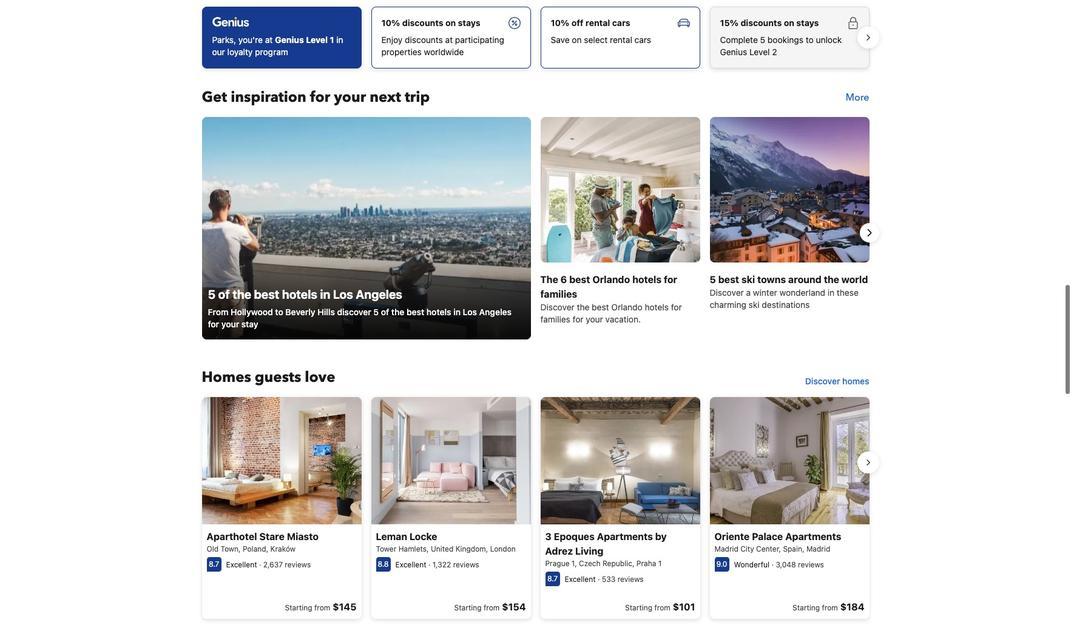 Task type: locate. For each thing, give the bounding box(es) containing it.
0 vertical spatial discover
[[710, 288, 744, 298]]

excellent for united
[[395, 561, 426, 570]]

0 horizontal spatial on
[[445, 18, 456, 28]]

parks,
[[212, 35, 236, 45]]

genius up the program
[[275, 35, 304, 45]]

hills
[[318, 307, 335, 317]]

1 horizontal spatial 10%
[[551, 18, 569, 28]]

bookings
[[768, 35, 804, 45]]

excellent
[[226, 561, 257, 570], [395, 561, 426, 570], [565, 576, 596, 585]]

1 apartments from the left
[[597, 532, 653, 543]]

0 vertical spatial families
[[540, 289, 577, 300]]

rental up select
[[586, 18, 610, 28]]

1 horizontal spatial level
[[749, 47, 770, 57]]

· for living
[[598, 576, 600, 585]]

0 horizontal spatial to
[[275, 307, 283, 317]]

genius
[[275, 35, 304, 45], [720, 47, 747, 57]]

3 starting from the left
[[625, 604, 652, 613]]

excellent element
[[226, 561, 257, 570], [395, 561, 426, 570], [565, 576, 596, 585]]

1 horizontal spatial 8.7
[[547, 575, 558, 584]]

of right discover
[[381, 307, 389, 317]]

region
[[192, 2, 879, 73], [192, 393, 879, 625]]

your down from
[[221, 319, 239, 329]]

from inside starting from $145
[[314, 604, 330, 613]]

wonderland
[[780, 288, 825, 298]]

london
[[490, 545, 516, 554]]

from inside starting from $184
[[822, 604, 838, 613]]

unlock
[[816, 35, 842, 45]]

1 vertical spatial 1
[[658, 560, 662, 569]]

to left the beverly
[[275, 307, 283, 317]]

0 vertical spatial of
[[218, 288, 230, 302]]

1 horizontal spatial apartments
[[785, 532, 841, 543]]

2 stays from the left
[[796, 18, 819, 28]]

0 vertical spatial region
[[192, 2, 879, 73]]

· left 3,048
[[772, 561, 774, 570]]

level left 2
[[749, 47, 770, 57]]

madrid right spain,
[[806, 545, 830, 554]]

8.7 element
[[207, 558, 221, 572], [545, 572, 560, 587]]

spain,
[[783, 545, 804, 554]]

stare
[[259, 532, 285, 543]]

5 inside 5 best ski towns around the world discover a winter wonderland in these charming ski destinations
[[710, 274, 716, 285]]

wonderful
[[734, 561, 770, 570]]

1 horizontal spatial los
[[463, 307, 477, 317]]

on
[[445, 18, 456, 28], [784, 18, 794, 28], [572, 35, 582, 45]]

hollywood
[[231, 307, 273, 317]]

from left $101 on the right bottom of the page
[[654, 604, 670, 613]]

0 vertical spatial angeles
[[356, 288, 402, 302]]

2 horizontal spatial discover
[[805, 376, 840, 387]]

stays for 10% discounts on stays
[[458, 18, 480, 28]]

0 horizontal spatial los
[[333, 288, 353, 302]]

1 horizontal spatial on
[[572, 35, 582, 45]]

discounts inside enjoy discounts at participating properties worldwide
[[405, 35, 443, 45]]

discover
[[710, 288, 744, 298], [540, 302, 575, 312], [805, 376, 840, 387]]

2 10% from the left
[[551, 18, 569, 28]]

5 up charming
[[710, 274, 716, 285]]

genius down complete on the top right
[[720, 47, 747, 57]]

1 horizontal spatial discover
[[710, 288, 744, 298]]

2,637
[[263, 561, 283, 570]]

5 up from
[[208, 288, 216, 302]]

your left vacation.
[[586, 314, 603, 325]]

· for center,
[[772, 561, 774, 570]]

0 horizontal spatial madrid
[[715, 545, 739, 554]]

madrid
[[715, 545, 739, 554], [806, 545, 830, 554]]

at
[[265, 35, 273, 45], [445, 35, 453, 45]]

guests
[[255, 368, 301, 388]]

0 horizontal spatial 8.7
[[209, 560, 219, 569]]

wonderful element
[[734, 561, 770, 570]]

level up get inspiration for your next trip
[[306, 35, 328, 45]]

$184
[[840, 602, 865, 613]]

from for $154
[[484, 604, 500, 613]]

next image
[[862, 226, 877, 240]]

on right save
[[572, 35, 582, 45]]

8.7
[[209, 560, 219, 569], [547, 575, 558, 584]]

reviews down spain,
[[798, 561, 824, 570]]

8.7 down old
[[209, 560, 219, 569]]

0 horizontal spatial 10%
[[381, 18, 400, 28]]

· left the '533'
[[598, 576, 600, 585]]

1 horizontal spatial excellent element
[[395, 561, 426, 570]]

in our loyalty program
[[212, 35, 343, 57]]

0 vertical spatial los
[[333, 288, 353, 302]]

stays up unlock
[[796, 18, 819, 28]]

discover left homes
[[805, 376, 840, 387]]

1 horizontal spatial to
[[806, 35, 814, 45]]

apartments up republic,
[[597, 532, 653, 543]]

more
[[846, 91, 869, 104]]

on up bookings
[[784, 18, 794, 28]]

4 starting from the left
[[793, 604, 820, 613]]

1 vertical spatial of
[[381, 307, 389, 317]]

0 vertical spatial 8.7
[[209, 560, 219, 569]]

excellent down town,
[[226, 561, 257, 570]]

loyalty
[[227, 47, 253, 57]]

aparthotel stare miasto old town, poland, kraków
[[207, 532, 319, 554]]

excellent element for united
[[395, 561, 426, 570]]

0 horizontal spatial 8.7 element
[[207, 558, 221, 572]]

discover inside the 6 best orlando hotels for families discover the best orlando hotels for families for your vacation.
[[540, 302, 575, 312]]

1 horizontal spatial angeles
[[479, 307, 512, 317]]

discounts up enjoy discounts at participating properties worldwide
[[402, 18, 443, 28]]

discover up charming
[[710, 288, 744, 298]]

a
[[746, 288, 751, 298]]

at for discounts
[[445, 35, 453, 45]]

families down 6
[[540, 289, 577, 300]]

0 vertical spatial to
[[806, 35, 814, 45]]

2 from from the left
[[484, 604, 500, 613]]

starting inside starting from $101
[[625, 604, 652, 613]]

starting inside starting from $154
[[454, 604, 482, 613]]

apartments inside oriente palace apartments madrid city center, spain, madrid
[[785, 532, 841, 543]]

from left the $145
[[314, 604, 330, 613]]

stays up participating
[[458, 18, 480, 28]]

2 starting from the left
[[454, 604, 482, 613]]

reviews down kraków
[[285, 561, 311, 570]]

your inside 5 of the best hotels in los angeles from hollywood to beverly hills discover 5 of the best hotels in los angeles for your stay
[[221, 319, 239, 329]]

starting left $154
[[454, 604, 482, 613]]

excellent down "hamlets,"
[[395, 561, 426, 570]]

starting inside starting from $184
[[793, 604, 820, 613]]

·
[[259, 561, 261, 570], [428, 561, 431, 570], [772, 561, 774, 570], [598, 576, 600, 585]]

at inside enjoy discounts at participating properties worldwide
[[445, 35, 453, 45]]

angeles
[[356, 288, 402, 302], [479, 307, 512, 317]]

discounts up complete on the top right
[[741, 18, 782, 28]]

1 horizontal spatial at
[[445, 35, 453, 45]]

10% up save
[[551, 18, 569, 28]]

· for kingdom,
[[428, 561, 431, 570]]

your
[[334, 87, 366, 107], [586, 314, 603, 325], [221, 319, 239, 329]]

0 vertical spatial orlando
[[593, 274, 630, 285]]

winter
[[753, 288, 777, 298]]

discover
[[337, 307, 371, 317]]

ski
[[742, 274, 755, 285], [749, 300, 760, 310]]

0 horizontal spatial apartments
[[597, 532, 653, 543]]

in
[[336, 35, 343, 45], [320, 288, 330, 302], [828, 288, 835, 298], [453, 307, 461, 317]]

cars
[[612, 18, 630, 28], [635, 35, 651, 45]]

$101
[[673, 602, 695, 613]]

on up enjoy discounts at participating properties worldwide
[[445, 18, 456, 28]]

1 horizontal spatial stays
[[796, 18, 819, 28]]

czech
[[579, 560, 601, 569]]

· for poland,
[[259, 561, 261, 570]]

rental
[[586, 18, 610, 28], [610, 35, 632, 45]]

1 horizontal spatial genius
[[720, 47, 747, 57]]

1 vertical spatial angeles
[[479, 307, 512, 317]]

1 inside 3 epoques apartments by adrez living prague 1, czech republic, praha 1
[[658, 560, 662, 569]]

cars right select
[[635, 35, 651, 45]]

8.7 for town,
[[209, 560, 219, 569]]

best inside 5 best ski towns around the world discover a winter wonderland in these charming ski destinations
[[718, 274, 739, 285]]

discover inside 5 best ski towns around the world discover a winter wonderland in these charming ski destinations
[[710, 288, 744, 298]]

0 horizontal spatial cars
[[612, 18, 630, 28]]

for inside 5 of the best hotels in los angeles from hollywood to beverly hills discover 5 of the best hotels in los angeles for your stay
[[208, 319, 219, 329]]

blue genius logo image
[[212, 17, 249, 27], [212, 17, 249, 27]]

from left $154
[[484, 604, 500, 613]]

1 vertical spatial cars
[[635, 35, 651, 45]]

from left $184
[[822, 604, 838, 613]]

2 region from the top
[[192, 393, 879, 625]]

apartments for center,
[[785, 532, 841, 543]]

2 horizontal spatial excellent
[[565, 576, 596, 585]]

8.7 element for adrez
[[545, 572, 560, 587]]

apartments up spain,
[[785, 532, 841, 543]]

5
[[760, 35, 765, 45], [710, 274, 716, 285], [208, 288, 216, 302], [373, 307, 379, 317]]

for
[[310, 87, 330, 107], [664, 274, 677, 285], [671, 302, 682, 312], [573, 314, 584, 325], [208, 319, 219, 329]]

0 horizontal spatial at
[[265, 35, 273, 45]]

save on select rental cars
[[551, 35, 651, 45]]

parks, you're at genius level 1
[[212, 35, 334, 45]]

0 vertical spatial level
[[306, 35, 328, 45]]

madrid down oriente at the bottom of the page
[[715, 545, 739, 554]]

united
[[431, 545, 454, 554]]

5 of the best hotels in los angeles from hollywood to beverly hills discover 5 of the best hotels in los angeles for your stay
[[208, 288, 512, 329]]

at up the program
[[265, 35, 273, 45]]

1 region from the top
[[192, 2, 879, 73]]

of
[[218, 288, 230, 302], [381, 307, 389, 317]]

5 down 15% discounts on stays
[[760, 35, 765, 45]]

1
[[330, 35, 334, 45], [658, 560, 662, 569]]

miasto
[[287, 532, 319, 543]]

2 horizontal spatial on
[[784, 18, 794, 28]]

0 horizontal spatial angeles
[[356, 288, 402, 302]]

5 inside complete 5 bookings to unlock genius level 2
[[760, 35, 765, 45]]

2 apartments from the left
[[785, 532, 841, 543]]

2 at from the left
[[445, 35, 453, 45]]

reviews
[[285, 561, 311, 570], [453, 561, 479, 570], [798, 561, 824, 570], [618, 576, 644, 585]]

excellent element down "hamlets,"
[[395, 561, 426, 570]]

1 up get inspiration for your next trip
[[330, 35, 334, 45]]

reviews down republic,
[[618, 576, 644, 585]]

4 from from the left
[[822, 604, 838, 613]]

cars up save on select rental cars
[[612, 18, 630, 28]]

8.7 element down prague
[[545, 572, 560, 587]]

at up worldwide
[[445, 35, 453, 45]]

8.7 for adrez
[[547, 575, 558, 584]]

ski down a
[[749, 300, 760, 310]]

1 horizontal spatial 8.7 element
[[545, 572, 560, 587]]

1 horizontal spatial excellent
[[395, 561, 426, 570]]

1 vertical spatial los
[[463, 307, 477, 317]]

your left next
[[334, 87, 366, 107]]

level
[[306, 35, 328, 45], [749, 47, 770, 57]]

excellent for town,
[[226, 561, 257, 570]]

1 families from the top
[[540, 289, 577, 300]]

2 horizontal spatial excellent element
[[565, 576, 596, 585]]

1 vertical spatial families
[[540, 314, 570, 325]]

1 vertical spatial genius
[[720, 47, 747, 57]]

starting for $145
[[285, 604, 312, 613]]

oriente palace apartments madrid city center, spain, madrid
[[715, 532, 841, 554]]

10%
[[381, 18, 400, 28], [551, 18, 569, 28]]

0 vertical spatial rental
[[586, 18, 610, 28]]

0 vertical spatial 1
[[330, 35, 334, 45]]

discover down 6
[[540, 302, 575, 312]]

discounts for discounts
[[402, 18, 443, 28]]

starting inside starting from $145
[[285, 604, 312, 613]]

0 horizontal spatial level
[[306, 35, 328, 45]]

0 horizontal spatial your
[[221, 319, 239, 329]]

1 vertical spatial to
[[275, 307, 283, 317]]

hotels
[[632, 274, 662, 285], [282, 288, 317, 302], [645, 302, 669, 312], [427, 307, 451, 317]]

of up from
[[218, 288, 230, 302]]

kingdom,
[[456, 545, 488, 554]]

reviews down kingdom, at the left of the page
[[453, 561, 479, 570]]

excellent element down 1,
[[565, 576, 596, 585]]

3 epoques apartments by adrez living prague 1, czech republic, praha 1
[[545, 532, 667, 569]]

0 horizontal spatial stays
[[458, 18, 480, 28]]

· left the 1,322 in the left of the page
[[428, 561, 431, 570]]

excellent down 1,
[[565, 576, 596, 585]]

on for at
[[445, 18, 456, 28]]

· left 2,637
[[259, 561, 261, 570]]

0 horizontal spatial excellent
[[226, 561, 257, 570]]

prague
[[545, 560, 570, 569]]

from inside starting from $154
[[484, 604, 500, 613]]

8.7 down prague
[[547, 575, 558, 584]]

the 6 best orlando hotels for families image
[[540, 117, 700, 263]]

1 stays from the left
[[458, 18, 480, 28]]

1 vertical spatial region
[[192, 393, 879, 625]]

from inside starting from $101
[[654, 604, 670, 613]]

starting left the $145
[[285, 604, 312, 613]]

0 vertical spatial genius
[[275, 35, 304, 45]]

apartments inside 3 epoques apartments by adrez living prague 1, czech republic, praha 1
[[597, 532, 653, 543]]

1 horizontal spatial your
[[334, 87, 366, 107]]

starting left $184
[[793, 604, 820, 613]]

1 starting from the left
[[285, 604, 312, 613]]

0 horizontal spatial discover
[[540, 302, 575, 312]]

ski up a
[[742, 274, 755, 285]]

discounts down 10% discounts on stays
[[405, 35, 443, 45]]

to left unlock
[[806, 35, 814, 45]]

families down the
[[540, 314, 570, 325]]

533
[[602, 576, 616, 585]]

rental right select
[[610, 35, 632, 45]]

8.7 element for town,
[[207, 558, 221, 572]]

from
[[208, 307, 228, 317]]

8.7 element down old
[[207, 558, 221, 572]]

0 horizontal spatial excellent element
[[226, 561, 257, 570]]

leman locke tower hamlets, united kingdom, london
[[376, 532, 516, 554]]

1 vertical spatial level
[[749, 47, 770, 57]]

1 horizontal spatial 1
[[658, 560, 662, 569]]

1 right the praha
[[658, 560, 662, 569]]

starting down excellent · 533 reviews
[[625, 604, 652, 613]]

1 at from the left
[[265, 35, 273, 45]]

2
[[772, 47, 777, 57]]

complete
[[720, 35, 758, 45]]

apartments
[[597, 532, 653, 543], [785, 532, 841, 543]]

homes guests love
[[202, 368, 335, 388]]

living
[[575, 546, 603, 557]]

1 vertical spatial discover
[[540, 302, 575, 312]]

2 horizontal spatial your
[[586, 314, 603, 325]]

excellent element down town,
[[226, 561, 257, 570]]

1 from from the left
[[314, 604, 330, 613]]

1 10% from the left
[[381, 18, 400, 28]]

1 vertical spatial 8.7
[[547, 575, 558, 584]]

stays
[[458, 18, 480, 28], [796, 18, 819, 28]]

3 from from the left
[[654, 604, 670, 613]]

10% up enjoy at the top
[[381, 18, 400, 28]]

1 horizontal spatial madrid
[[806, 545, 830, 554]]

genius inside complete 5 bookings to unlock genius level 2
[[720, 47, 747, 57]]



Task type: describe. For each thing, give the bounding box(es) containing it.
towns
[[757, 274, 786, 285]]

3,048
[[776, 561, 796, 570]]

you're
[[238, 35, 263, 45]]

discover for 6
[[540, 302, 575, 312]]

starting from $145
[[285, 602, 357, 613]]

5 of the best hotels in los angeles region
[[192, 117, 879, 349]]

by
[[655, 532, 667, 543]]

in inside 5 best ski towns around the world discover a winter wonderland in these charming ski destinations
[[828, 288, 835, 298]]

hamlets,
[[399, 545, 429, 554]]

get inspiration for your next trip
[[202, 87, 430, 107]]

discounts for 5
[[741, 18, 782, 28]]

excellent for adrez
[[565, 576, 596, 585]]

worldwide
[[424, 47, 464, 57]]

reviews for kingdom,
[[453, 561, 479, 570]]

1 vertical spatial rental
[[610, 35, 632, 45]]

2 madrid from the left
[[806, 545, 830, 554]]

off
[[572, 18, 584, 28]]

starting for $154
[[454, 604, 482, 613]]

adrez
[[545, 546, 573, 557]]

2 families from the top
[[540, 314, 570, 325]]

from for $184
[[822, 604, 838, 613]]

save
[[551, 35, 570, 45]]

from for $101
[[654, 604, 670, 613]]

enjoy discounts at participating properties worldwide
[[381, 35, 504, 57]]

get
[[202, 87, 227, 107]]

select
[[584, 35, 608, 45]]

0 vertical spatial cars
[[612, 18, 630, 28]]

your inside the 6 best orlando hotels for families discover the best orlando hotels for families for your vacation.
[[586, 314, 603, 325]]

on for bookings
[[784, 18, 794, 28]]

city
[[741, 545, 754, 554]]

stays for 15% discounts on stays
[[796, 18, 819, 28]]

starting from $101
[[625, 602, 695, 613]]

starting for $184
[[793, 604, 820, 613]]

apartments for living
[[597, 532, 653, 543]]

participating
[[455, 35, 504, 45]]

reviews for living
[[618, 576, 644, 585]]

6
[[561, 274, 567, 285]]

excellent · 1,322 reviews
[[395, 561, 479, 570]]

1,322
[[433, 561, 451, 570]]

destinations
[[762, 300, 810, 310]]

vacation.
[[605, 314, 641, 325]]

charming
[[710, 300, 746, 310]]

1 vertical spatial ski
[[749, 300, 760, 310]]

starting from $184
[[793, 602, 865, 613]]

0 horizontal spatial of
[[218, 288, 230, 302]]

starting from $154
[[454, 602, 526, 613]]

10% discounts on stays
[[381, 18, 480, 28]]

praha
[[637, 560, 656, 569]]

epoques
[[554, 532, 595, 543]]

center,
[[756, 545, 781, 554]]

homes
[[842, 376, 869, 387]]

excellent element for adrez
[[565, 576, 596, 585]]

the 6 best orlando hotels for families discover the best orlando hotels for families for your vacation.
[[540, 274, 682, 325]]

beverly
[[285, 307, 315, 317]]

kraków
[[270, 545, 296, 554]]

15%
[[720, 18, 739, 28]]

excellent · 533 reviews
[[565, 576, 644, 585]]

to inside complete 5 bookings to unlock genius level 2
[[806, 35, 814, 45]]

love
[[305, 368, 335, 388]]

starting for $101
[[625, 604, 652, 613]]

the
[[540, 274, 558, 285]]

excellent · 2,637 reviews
[[226, 561, 311, 570]]

5 best ski towns around the world image
[[710, 117, 869, 263]]

excellent element for town,
[[226, 561, 257, 570]]

world
[[842, 274, 868, 285]]

at for you're
[[265, 35, 273, 45]]

1 horizontal spatial of
[[381, 307, 389, 317]]

3
[[545, 532, 552, 543]]

from for $145
[[314, 604, 330, 613]]

more link
[[846, 88, 869, 107]]

reviews for center,
[[798, 561, 824, 570]]

stay
[[241, 319, 258, 329]]

$154
[[502, 602, 526, 613]]

leman
[[376, 532, 407, 543]]

1 madrid from the left
[[715, 545, 739, 554]]

palace
[[752, 532, 783, 543]]

8.8 element
[[376, 558, 391, 572]]

aparthotel
[[207, 532, 257, 543]]

around
[[788, 274, 822, 285]]

these
[[837, 288, 859, 298]]

wonderful · 3,048 reviews
[[734, 561, 824, 570]]

program
[[255, 47, 288, 57]]

complete 5 bookings to unlock genius level 2
[[720, 35, 842, 57]]

discover for best
[[710, 288, 744, 298]]

9.0 element
[[715, 558, 729, 572]]

the inside the 6 best orlando hotels for families discover the best orlando hotels for families for your vacation.
[[577, 302, 590, 312]]

enjoy
[[381, 35, 403, 45]]

trip
[[405, 87, 430, 107]]

10% off rental cars
[[551, 18, 630, 28]]

tower
[[376, 545, 396, 554]]

0 horizontal spatial genius
[[275, 35, 304, 45]]

$145
[[333, 602, 357, 613]]

0 vertical spatial ski
[[742, 274, 755, 285]]

discover homes
[[805, 376, 869, 387]]

level inside complete 5 bookings to unlock genius level 2
[[749, 47, 770, 57]]

1 vertical spatial orlando
[[611, 302, 643, 312]]

next
[[370, 87, 401, 107]]

inspiration
[[231, 87, 306, 107]]

10% for 10% off rental cars
[[551, 18, 569, 28]]

0 horizontal spatial 1
[[330, 35, 334, 45]]

region containing aparthotel stare miasto
[[192, 393, 879, 625]]

8.8
[[378, 560, 389, 569]]

discover homes link
[[800, 371, 874, 393]]

republic,
[[603, 560, 634, 569]]

region containing 10% discounts on stays
[[192, 2, 879, 73]]

10% for 10% discounts on stays
[[381, 18, 400, 28]]

locke
[[410, 532, 437, 543]]

to inside 5 of the best hotels in los angeles from hollywood to beverly hills discover 5 of the best hotels in los angeles for your stay
[[275, 307, 283, 317]]

1,
[[572, 560, 577, 569]]

1 horizontal spatial cars
[[635, 35, 651, 45]]

old
[[207, 545, 219, 554]]

reviews for poland,
[[285, 561, 311, 570]]

2 vertical spatial discover
[[805, 376, 840, 387]]

5 right discover
[[373, 307, 379, 317]]

homes
[[202, 368, 251, 388]]

5 best ski towns around the world discover a winter wonderland in these charming ski destinations
[[710, 274, 868, 310]]

in inside in our loyalty program
[[336, 35, 343, 45]]

the inside 5 best ski towns around the world discover a winter wonderland in these charming ski destinations
[[824, 274, 839, 285]]

poland,
[[243, 545, 268, 554]]

properties
[[381, 47, 422, 57]]

oriente
[[715, 532, 750, 543]]

town,
[[221, 545, 241, 554]]

9.0
[[716, 560, 727, 569]]



Task type: vqa. For each thing, say whether or not it's contained in the screenshot.


